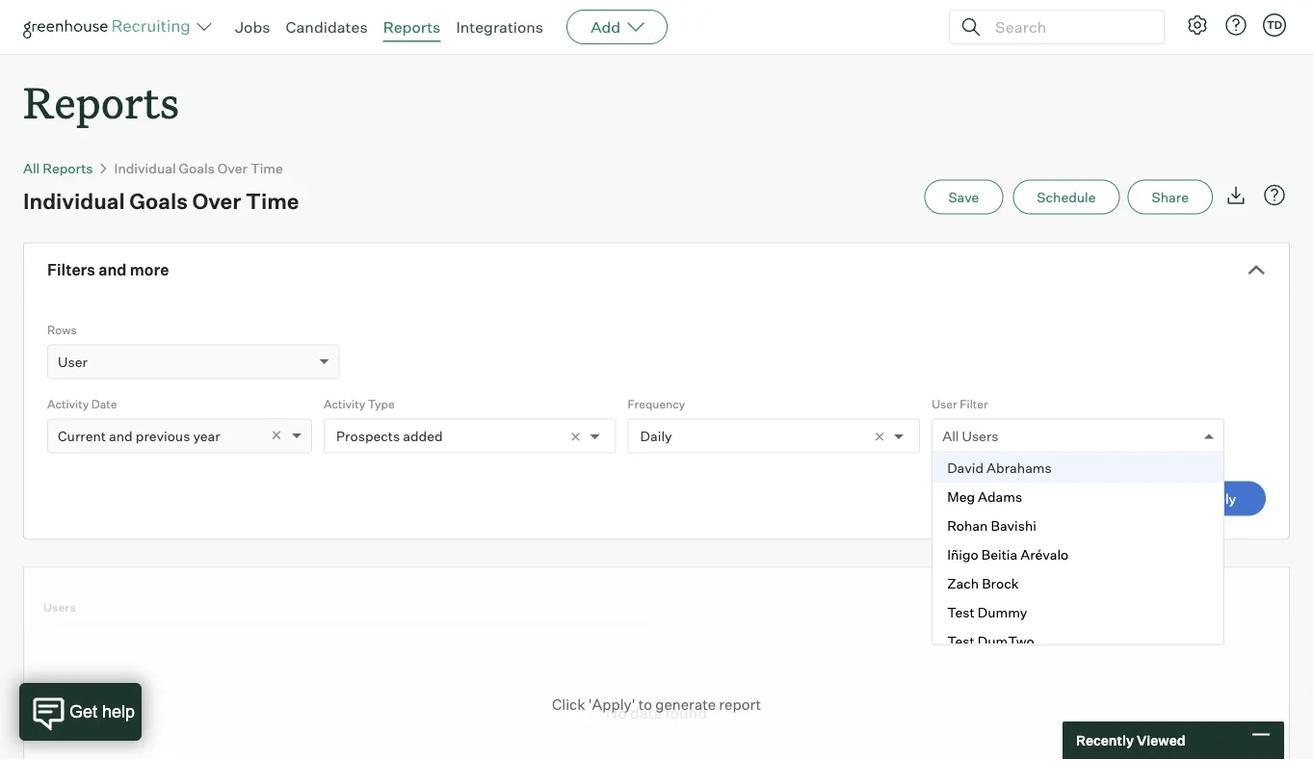 Task type: vqa. For each thing, say whether or not it's contained in the screenshot.
"Configure job post" button
no



Task type: locate. For each thing, give the bounding box(es) containing it.
individual goals over time link
[[114, 160, 283, 177]]

all reports link
[[23, 160, 93, 177]]

test dummy option
[[933, 598, 1224, 627]]

david
[[948, 459, 984, 476]]

zach
[[948, 575, 979, 592]]

user
[[58, 353, 88, 370], [932, 397, 958, 411]]

meg
[[948, 488, 975, 505]]

candidates
[[286, 17, 368, 37]]

0 horizontal spatial activity
[[47, 397, 89, 411]]

0 vertical spatial user
[[58, 353, 88, 370]]

1 activity from the left
[[47, 397, 89, 411]]

save and schedule this report to revisit it! element
[[925, 180, 1013, 215]]

over
[[218, 160, 248, 177], [192, 188, 241, 214]]

activity date
[[47, 397, 117, 411]]

all reports
[[23, 160, 93, 177]]

user filter
[[932, 397, 988, 411]]

0 vertical spatial users
[[962, 428, 999, 444]]

1 vertical spatial goals
[[129, 188, 188, 214]]

current and previous year
[[58, 428, 220, 444]]

1 vertical spatial test
[[948, 633, 975, 650]]

None field
[[943, 420, 948, 453]]

beitia
[[982, 546, 1018, 563]]

all for all users
[[943, 428, 959, 444]]

2 activity from the left
[[324, 397, 365, 411]]

current
[[58, 428, 106, 444]]

goals
[[179, 160, 215, 177], [129, 188, 188, 214]]

and left more at the left top of page
[[98, 260, 127, 280]]

2 vertical spatial reports
[[43, 160, 93, 177]]

apply button
[[1170, 482, 1266, 516]]

individual goals over time
[[114, 160, 283, 177], [23, 188, 299, 214]]

user down rows
[[58, 353, 88, 370]]

td
[[1267, 18, 1283, 31]]

test dumtwo option
[[933, 627, 1224, 656]]

more
[[130, 260, 169, 280]]

zach brock option
[[933, 569, 1224, 598]]

column header
[[24, 568, 72, 588]]

generate
[[656, 696, 716, 714]]

0 vertical spatial goals
[[179, 160, 215, 177]]

configure image
[[1186, 13, 1210, 37]]

1 horizontal spatial all
[[943, 428, 959, 444]]

jobs link
[[235, 17, 270, 37]]

added
[[403, 428, 443, 444]]

filter
[[960, 397, 988, 411]]

activity up current
[[47, 397, 89, 411]]

1 horizontal spatial activity
[[324, 397, 365, 411]]

activity left the type
[[324, 397, 365, 411]]

time
[[250, 160, 283, 177], [246, 188, 299, 214]]

0 vertical spatial test
[[948, 604, 975, 621]]

all users
[[943, 428, 999, 444]]

2 test from the top
[[948, 633, 975, 650]]

zach brock
[[948, 575, 1019, 592]]

users
[[962, 428, 999, 444], [43, 600, 76, 615]]

add button
[[567, 10, 668, 44]]

no data found
[[606, 704, 707, 723]]

individual right all reports "link"
[[114, 160, 176, 177]]

jobs
[[235, 17, 270, 37]]

rohan
[[948, 517, 988, 534]]

all
[[23, 160, 40, 177], [943, 428, 959, 444]]

reports
[[383, 17, 441, 37], [23, 73, 179, 130], [43, 160, 93, 177]]

all for all reports
[[23, 160, 40, 177]]

test down test dummy
[[948, 633, 975, 650]]

1 vertical spatial over
[[192, 188, 241, 214]]

date
[[91, 397, 117, 411]]

1 vertical spatial and
[[109, 428, 133, 444]]

iñigo
[[948, 546, 979, 563]]

frequency
[[628, 397, 685, 411]]

0 vertical spatial and
[[98, 260, 127, 280]]

0 horizontal spatial all
[[23, 160, 40, 177]]

1 test from the top
[[948, 604, 975, 621]]

1 vertical spatial users
[[43, 600, 76, 615]]

save
[[949, 189, 980, 205]]

test
[[948, 604, 975, 621], [948, 633, 975, 650]]

found
[[666, 704, 707, 723]]

1 vertical spatial user
[[932, 397, 958, 411]]

activity
[[47, 397, 89, 411], [324, 397, 365, 411]]

iñigo beitia arévalo option
[[933, 540, 1224, 569]]

0 vertical spatial reports
[[383, 17, 441, 37]]

meg adams option
[[933, 483, 1224, 511]]

individual
[[114, 160, 176, 177], [23, 188, 125, 214]]

apply
[[1200, 490, 1237, 507]]

1 vertical spatial time
[[246, 188, 299, 214]]

individual down all reports "link"
[[23, 188, 125, 214]]

1 horizontal spatial users
[[962, 428, 999, 444]]

1 horizontal spatial user
[[932, 397, 958, 411]]

brock
[[982, 575, 1019, 592]]

0 vertical spatial over
[[218, 160, 248, 177]]

and down the date
[[109, 428, 133, 444]]

0 vertical spatial individual goals over time
[[114, 160, 283, 177]]

to
[[639, 696, 653, 714]]

test for test dumtwo
[[948, 633, 975, 650]]

test down zach
[[948, 604, 975, 621]]

0 vertical spatial all
[[23, 160, 40, 177]]

test for test dummy
[[948, 604, 975, 621]]

click 'apply' to generate report
[[552, 696, 761, 714]]

list box
[[933, 454, 1224, 656]]

no
[[606, 704, 627, 723]]

user left the filter
[[932, 397, 958, 411]]

rohan bavishi
[[948, 517, 1037, 534]]

0 horizontal spatial users
[[43, 600, 76, 615]]

1 vertical spatial all
[[943, 428, 959, 444]]

and
[[98, 260, 127, 280], [109, 428, 133, 444]]

0 horizontal spatial user
[[58, 353, 88, 370]]



Task type: describe. For each thing, give the bounding box(es) containing it.
filters and more
[[47, 260, 169, 280]]

integrations
[[456, 17, 544, 37]]

click
[[552, 696, 586, 714]]

schedule
[[1037, 189, 1096, 205]]

data
[[630, 704, 662, 723]]

activity for activity type
[[324, 397, 365, 411]]

recently
[[1077, 733, 1134, 749]]

Search text field
[[991, 13, 1147, 41]]

1 vertical spatial reports
[[23, 73, 179, 130]]

reports link
[[383, 17, 441, 37]]

daily
[[641, 428, 672, 444]]

user for user
[[58, 353, 88, 370]]

0 vertical spatial individual
[[114, 160, 176, 177]]

filters
[[47, 260, 95, 280]]

recently viewed
[[1077, 733, 1186, 749]]

1 vertical spatial individual
[[23, 188, 125, 214]]

integrations link
[[456, 17, 544, 37]]

prospects added
[[336, 428, 443, 444]]

meg adams
[[948, 488, 1023, 505]]

report
[[719, 696, 761, 714]]

faq image
[[1264, 184, 1287, 207]]

download image
[[1225, 184, 1248, 207]]

candidates link
[[286, 17, 368, 37]]

david abrahams option
[[933, 454, 1224, 483]]

rows
[[47, 323, 77, 337]]

prospects
[[336, 428, 400, 444]]

add
[[591, 17, 621, 37]]

1 vertical spatial individual goals over time
[[23, 188, 299, 214]]

iñigo beitia arévalo
[[948, 546, 1069, 563]]

share button
[[1128, 180, 1213, 215]]

'apply'
[[589, 696, 636, 714]]

adams
[[978, 488, 1023, 505]]

activity for activity date
[[47, 397, 89, 411]]

greenhouse recruiting image
[[23, 15, 197, 39]]

column header inside users grid
[[24, 568, 72, 588]]

test dummy
[[948, 604, 1028, 621]]

type
[[368, 397, 395, 411]]

user for user filter
[[932, 397, 958, 411]]

0 vertical spatial time
[[250, 160, 283, 177]]

users column header
[[24, 589, 1307, 624]]

arévalo
[[1021, 546, 1069, 563]]

users grid
[[24, 568, 1307, 625]]

td button
[[1260, 10, 1291, 40]]

share
[[1152, 189, 1189, 205]]

current and previous year option
[[58, 428, 220, 444]]

dummy
[[978, 604, 1028, 621]]

td button
[[1264, 13, 1287, 37]]

david abrahams
[[948, 459, 1052, 476]]

save button
[[925, 180, 1004, 215]]

viewed
[[1137, 733, 1186, 749]]

schedule button
[[1013, 180, 1120, 215]]

and for current
[[109, 428, 133, 444]]

year
[[193, 428, 220, 444]]

bavishi
[[991, 517, 1037, 534]]

previous
[[136, 428, 190, 444]]

activity type
[[324, 397, 395, 411]]

abrahams
[[987, 459, 1052, 476]]

test dumtwo
[[948, 633, 1035, 650]]

users inside "column header"
[[43, 600, 76, 615]]

and for filters
[[98, 260, 127, 280]]

user option
[[58, 353, 88, 370]]

rohan bavishi option
[[933, 511, 1224, 540]]

dumtwo
[[978, 633, 1035, 650]]

list box containing david abrahams
[[933, 454, 1224, 656]]

×
[[271, 424, 282, 445]]



